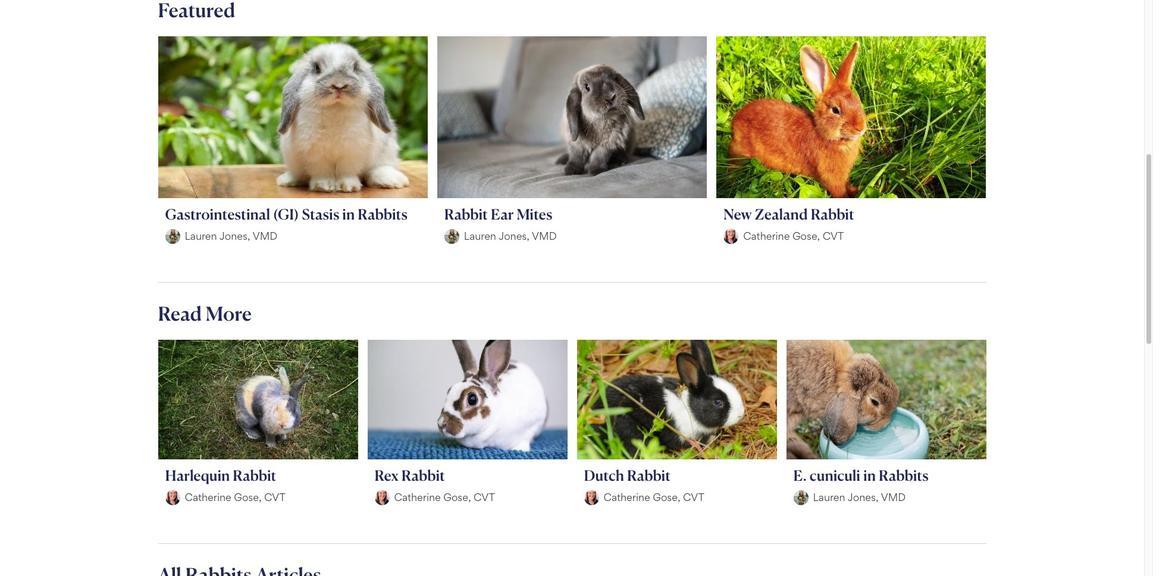 Task type: locate. For each thing, give the bounding box(es) containing it.
0 horizontal spatial lauren
[[185, 230, 217, 242]]

1 horizontal spatial in
[[864, 467, 876, 485]]

cvt for dutch rabbit
[[683, 491, 705, 504]]

lauren down gastrointestinal
[[185, 230, 217, 242]]

catherine gose, cvt for dutch
[[604, 491, 705, 504]]

lauren jones, vmd down ear
[[464, 230, 557, 242]]

1 horizontal spatial by image
[[584, 490, 599, 505]]

jones, down the e. cuniculi in rabbits at the right of page
[[848, 491, 879, 504]]

by image for rabbit
[[445, 229, 460, 244]]

0 horizontal spatial in
[[343, 205, 355, 223]]

1 vertical spatial rabbits
[[879, 467, 929, 485]]

rabbit
[[445, 205, 488, 223], [811, 205, 855, 223], [233, 467, 277, 485], [402, 467, 445, 485], [627, 467, 671, 485]]

gose, for dutch rabbit
[[653, 491, 681, 504]]

gose, down dutch rabbit
[[653, 491, 681, 504]]

gose, down harlequin rabbit
[[234, 491, 262, 504]]

jones, for (gi)
[[219, 230, 250, 242]]

jones, down ear
[[499, 230, 530, 242]]

by image for dutch
[[584, 490, 599, 505]]

catherine gose, cvt down harlequin rabbit
[[185, 491, 286, 504]]

ear
[[491, 205, 514, 223]]

harlequin rabbit
[[165, 467, 277, 485]]

lauren jones, vmd down the e. cuniculi in rabbits at the right of page
[[814, 491, 906, 504]]

0 horizontal spatial vmd
[[253, 230, 278, 242]]

lauren down the cuniculi
[[814, 491, 846, 504]]

jones,
[[219, 230, 250, 242], [499, 230, 530, 242], [848, 491, 879, 504]]

2 horizontal spatial by image
[[724, 229, 739, 244]]

lauren
[[185, 230, 217, 242], [464, 230, 497, 242], [814, 491, 846, 504]]

vmd for stasis
[[253, 230, 278, 242]]

1 vertical spatial in
[[864, 467, 876, 485]]

0 vertical spatial rabbits
[[358, 205, 408, 223]]

by image down 'rex'
[[375, 490, 390, 505]]

catherine down "rex rabbit"
[[394, 491, 441, 504]]

new
[[724, 205, 752, 223]]

rabbit right zealand
[[811, 205, 855, 223]]

mites
[[517, 205, 553, 223]]

rabbit ear mites
[[445, 205, 553, 223]]

by image down new
[[724, 229, 739, 244]]

rabbit for rex rabbit
[[402, 467, 445, 485]]

lauren jones, vmd for (gi)
[[185, 230, 278, 242]]

2 horizontal spatial vmd
[[881, 491, 906, 504]]

1 horizontal spatial jones,
[[499, 230, 530, 242]]

more
[[206, 302, 252, 325]]

catherine down harlequin
[[185, 491, 231, 504]]

catherine gose, cvt
[[744, 230, 844, 242], [185, 491, 286, 504], [394, 491, 495, 504], [604, 491, 705, 504]]

by image down 'dutch'
[[584, 490, 599, 505]]

vmd down (gi)
[[253, 230, 278, 242]]

jones, for cuniculi
[[848, 491, 879, 504]]

rex rabbit
[[375, 467, 445, 485]]

catherine down dutch rabbit
[[604, 491, 651, 504]]

2 horizontal spatial lauren
[[814, 491, 846, 504]]

rabbit right 'rex'
[[402, 467, 445, 485]]

lauren for gastrointestinal
[[185, 230, 217, 242]]

gose, down "rex rabbit"
[[444, 491, 471, 504]]

in right the cuniculi
[[864, 467, 876, 485]]

1 horizontal spatial vmd
[[532, 230, 557, 242]]

rabbit right 'dutch'
[[627, 467, 671, 485]]

cvt for new zealand rabbit
[[823, 230, 844, 242]]

0 horizontal spatial lauren jones, vmd
[[185, 230, 278, 242]]

by image down rabbit ear mites
[[445, 229, 460, 244]]

gose,
[[793, 230, 821, 242], [234, 491, 262, 504], [444, 491, 471, 504], [653, 491, 681, 504]]

rabbits
[[358, 205, 408, 223], [879, 467, 929, 485]]

dutch rabbit
[[584, 467, 671, 485]]

by image down 'e.'
[[794, 490, 809, 505]]

gose, down new zealand rabbit
[[793, 230, 821, 242]]

1 horizontal spatial lauren jones, vmd
[[464, 230, 557, 242]]

0 horizontal spatial by image
[[375, 490, 390, 505]]

harlequin
[[165, 467, 230, 485]]

by image for e.
[[794, 490, 809, 505]]

0 horizontal spatial jones,
[[219, 230, 250, 242]]

vmd down the e. cuniculi in rabbits at the right of page
[[881, 491, 906, 504]]

lauren jones, vmd down gastrointestinal
[[185, 230, 278, 242]]

by image down gastrointestinal
[[165, 229, 180, 244]]

stasis
[[302, 205, 340, 223]]

catherine gose, cvt down "rex rabbit"
[[394, 491, 495, 504]]

catherine gose, cvt down new zealand rabbit
[[744, 230, 844, 242]]

rabbit right harlequin
[[233, 467, 277, 485]]

1 horizontal spatial lauren
[[464, 230, 497, 242]]

by image
[[724, 229, 739, 244], [375, 490, 390, 505], [584, 490, 599, 505]]

1 horizontal spatial rabbits
[[879, 467, 929, 485]]

read
[[158, 302, 202, 325]]

by image down harlequin
[[165, 490, 180, 505]]

vmd down mites
[[532, 230, 557, 242]]

catherine
[[744, 230, 790, 242], [185, 491, 231, 504], [394, 491, 441, 504], [604, 491, 651, 504]]

cvt for rex rabbit
[[474, 491, 495, 504]]

jones, for ear
[[499, 230, 530, 242]]

lauren jones, vmd
[[185, 230, 278, 242], [464, 230, 557, 242], [814, 491, 906, 504]]

catherine gose, cvt down dutch rabbit
[[604, 491, 705, 504]]

catherine for harlequin
[[185, 491, 231, 504]]

in right stasis
[[343, 205, 355, 223]]

catherine down zealand
[[744, 230, 790, 242]]

2 horizontal spatial jones,
[[848, 491, 879, 504]]

cuniculi
[[810, 467, 861, 485]]

0 vertical spatial in
[[343, 205, 355, 223]]

vmd
[[253, 230, 278, 242], [532, 230, 557, 242], [881, 491, 906, 504]]

2 horizontal spatial lauren jones, vmd
[[814, 491, 906, 504]]

e.
[[794, 467, 807, 485]]

catherine for dutch
[[604, 491, 651, 504]]

zealand
[[755, 205, 808, 223]]

in
[[343, 205, 355, 223], [864, 467, 876, 485]]

catherine gose, cvt for harlequin
[[185, 491, 286, 504]]

jones, down gastrointestinal
[[219, 230, 250, 242]]

by image
[[165, 229, 180, 244], [445, 229, 460, 244], [165, 490, 180, 505], [794, 490, 809, 505]]

rex
[[375, 467, 399, 485]]

lauren jones, vmd for ear
[[464, 230, 557, 242]]

cvt
[[823, 230, 844, 242], [264, 491, 286, 504], [474, 491, 495, 504], [683, 491, 705, 504]]

lauren down rabbit ear mites
[[464, 230, 497, 242]]



Task type: describe. For each thing, give the bounding box(es) containing it.
lauren jones, vmd for cuniculi
[[814, 491, 906, 504]]

by image for gastrointestinal
[[165, 229, 180, 244]]

catherine gose, cvt for new
[[744, 230, 844, 242]]

gastrointestinal
[[165, 205, 270, 223]]

rabbit for harlequin rabbit
[[233, 467, 277, 485]]

rabbit for dutch rabbit
[[627, 467, 671, 485]]

rabbit left ear
[[445, 205, 488, 223]]

gose, for new zealand rabbit
[[793, 230, 821, 242]]

catherine gose, cvt for rex
[[394, 491, 495, 504]]

gose, for harlequin rabbit
[[234, 491, 262, 504]]

0 horizontal spatial rabbits
[[358, 205, 408, 223]]

catherine for new
[[744, 230, 790, 242]]

lauren for e.
[[814, 491, 846, 504]]

vmd for mites
[[532, 230, 557, 242]]

dutch
[[584, 467, 624, 485]]

by image for rex
[[375, 490, 390, 505]]

e. cuniculi in rabbits
[[794, 467, 929, 485]]

lauren for rabbit
[[464, 230, 497, 242]]

new zealand rabbit
[[724, 205, 855, 223]]

gose, for rex rabbit
[[444, 491, 471, 504]]

catherine for rex
[[394, 491, 441, 504]]

cvt for harlequin rabbit
[[264, 491, 286, 504]]

gastrointestinal (gi) stasis in rabbits
[[165, 205, 408, 223]]

by image for harlequin
[[165, 490, 180, 505]]

(gi)
[[273, 205, 299, 223]]

read more
[[158, 302, 252, 325]]

vmd for in
[[881, 491, 906, 504]]

by image for new
[[724, 229, 739, 244]]



Task type: vqa. For each thing, say whether or not it's contained in the screenshot.
Lauren to the middle
yes



